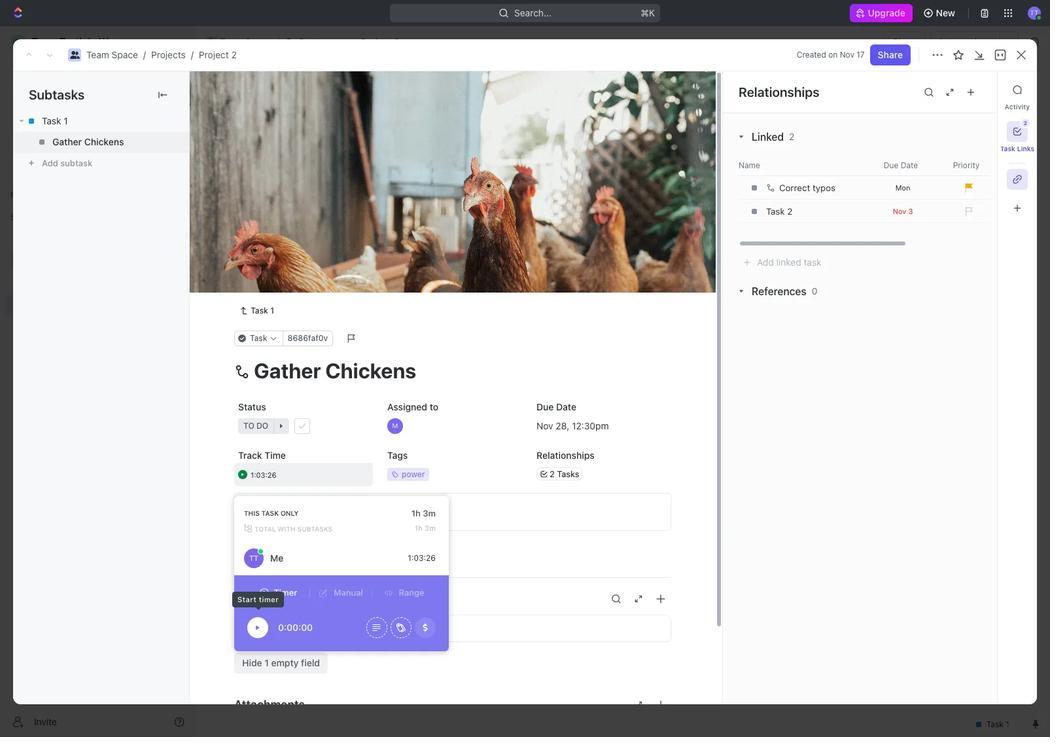 Task type: describe. For each thing, give the bounding box(es) containing it.
automations
[[938, 36, 993, 47]]

links
[[1018, 145, 1035, 153]]

manual
[[334, 587, 363, 598]]

0 horizontal spatial project 2 link
[[199, 49, 237, 60]]

table
[[397, 121, 420, 132]]

references 0
[[752, 285, 818, 297]]

8686faf0v button
[[283, 330, 333, 346]]

‎task 2
[[767, 206, 793, 217]]

on
[[829, 50, 838, 60]]

hide button
[[674, 151, 702, 166]]

correct typos
[[780, 183, 836, 193]]

description
[[279, 506, 327, 517]]

team for team space
[[220, 36, 243, 47]]

attachments
[[234, 698, 305, 712]]

subtasks
[[298, 525, 333, 533]]

total with subtasks
[[255, 525, 333, 533]]

1 horizontal spatial projects link
[[283, 34, 337, 50]]

nov
[[840, 50, 855, 60]]

references
[[752, 285, 807, 297]]

Edit task name text field
[[234, 358, 672, 383]]

1 vertical spatial task 1
[[264, 227, 290, 239]]

docs
[[31, 113, 53, 124]]

spaces
[[10, 212, 38, 222]]

1 vertical spatial project 2
[[227, 78, 305, 100]]

assignees
[[546, 153, 584, 163]]

subtasks inside button
[[291, 553, 336, 565]]

task 2
[[264, 250, 292, 262]]

home
[[31, 68, 56, 79]]

0 vertical spatial to
[[243, 310, 254, 319]]

total
[[255, 525, 276, 533]]

chickens
[[84, 136, 124, 147]]

empty
[[271, 657, 299, 668]]

board link
[[242, 118, 270, 136]]

assigned to
[[388, 401, 439, 412]]

due date
[[537, 401, 577, 412]]

2 horizontal spatial add task button
[[948, 79, 1004, 100]]

upgrade
[[869, 7, 906, 18]]

0 vertical spatial project 2
[[361, 36, 400, 47]]

⌘k
[[641, 7, 655, 18]]

details
[[240, 553, 273, 565]]

gantt
[[445, 121, 469, 132]]

task
[[262, 510, 279, 517]]

space for team space / projects / project 2
[[112, 49, 138, 60]]

0 vertical spatial share
[[893, 36, 918, 47]]

progress
[[253, 185, 296, 194]]

fields
[[280, 592, 313, 606]]

1 horizontal spatial team space link
[[204, 34, 275, 50]]

search...
[[515, 7, 552, 18]]

time
[[265, 450, 286, 461]]

user group image inside tree
[[13, 257, 23, 264]]

correct
[[780, 183, 811, 193]]

‎task 2 link
[[763, 200, 867, 223]]

to do
[[243, 310, 268, 319]]

0 horizontal spatial task 1 link
[[13, 111, 189, 132]]

invite
[[34, 716, 57, 727]]

hide for hide
[[679, 153, 697, 163]]

hide 1 empty field
[[242, 657, 320, 668]]

docs link
[[5, 108, 190, 129]]

status
[[238, 401, 266, 412]]

action
[[355, 553, 386, 565]]

gather
[[52, 136, 82, 147]]

action items
[[355, 553, 415, 565]]

team for team space / projects / project 2
[[86, 49, 109, 60]]

favorites button
[[5, 187, 50, 203]]

in
[[243, 185, 251, 194]]

this task only
[[244, 510, 299, 517]]

team space / projects / project 2
[[86, 49, 237, 60]]

add down calendar link
[[352, 185, 367, 194]]

0 horizontal spatial projects link
[[151, 49, 186, 60]]

0 horizontal spatial subtasks
[[29, 87, 85, 102]]

custom fields button
[[234, 583, 672, 615]]

calendar
[[334, 121, 373, 132]]

projects inside the projects link
[[299, 36, 334, 47]]

gather chickens link
[[13, 132, 189, 153]]

1 button for 1
[[293, 227, 311, 240]]

correct typos link
[[763, 177, 867, 199]]

items
[[388, 553, 415, 565]]

task links
[[1001, 145, 1035, 153]]

2 inside button
[[1024, 120, 1028, 126]]

questions and answers
[[259, 622, 358, 634]]

1 vertical spatial task 1 link
[[234, 303, 279, 319]]

1 button for 2
[[294, 249, 312, 263]]

do
[[256, 310, 268, 319]]

Search tasks... text field
[[888, 149, 1019, 168]]

tree inside the "sidebar" navigation
[[5, 228, 190, 405]]

tt
[[249, 554, 259, 563]]

2 vertical spatial task 1
[[251, 306, 274, 315]]

list link
[[291, 118, 310, 136]]

assignees button
[[529, 151, 590, 166]]

1 vertical spatial 1h
[[415, 524, 423, 532]]

0
[[812, 285, 818, 297]]

field
[[301, 657, 320, 668]]

gantt link
[[442, 118, 469, 136]]

share button right 17
[[870, 45, 911, 65]]



Task type: locate. For each thing, give the bounding box(es) containing it.
tasks
[[557, 468, 580, 479]]

0 vertical spatial subtasks
[[29, 87, 85, 102]]

1:03:26 down track time
[[251, 470, 277, 479]]

user group image down spaces
[[13, 257, 23, 264]]

task inside tab list
[[1001, 145, 1016, 153]]

calendar link
[[331, 118, 373, 136]]

team
[[220, 36, 243, 47], [86, 49, 109, 60]]

1h
[[412, 508, 421, 518], [415, 524, 423, 532]]

1 horizontal spatial subtasks
[[291, 553, 336, 565]]

relationships up "linked 2"
[[739, 84, 820, 99]]

add task down calendar
[[352, 185, 386, 194]]

custom fields
[[234, 592, 313, 606]]

1
[[64, 115, 68, 126], [286, 227, 290, 239], [305, 228, 309, 238], [307, 251, 311, 261], [270, 306, 274, 315], [265, 657, 269, 668]]

share button
[[885, 31, 926, 52], [870, 45, 911, 65]]

share button down upgrade
[[885, 31, 926, 52]]

add down task 2
[[264, 273, 281, 284]]

task 1 link down task 2
[[234, 303, 279, 319]]

1 vertical spatial space
[[112, 49, 138, 60]]

0 vertical spatial hide
[[679, 153, 697, 163]]

upgrade link
[[851, 4, 913, 22]]

1 horizontal spatial user group image
[[70, 51, 80, 59]]

1 vertical spatial subtasks
[[291, 553, 336, 565]]

task
[[976, 84, 996, 95], [42, 115, 61, 126], [1001, 145, 1016, 153], [369, 185, 386, 194], [264, 227, 284, 239], [264, 250, 284, 262], [283, 273, 302, 284], [251, 306, 268, 315]]

1 vertical spatial project
[[199, 49, 229, 60]]

me
[[270, 552, 284, 564]]

0 vertical spatial 1 button
[[293, 227, 311, 240]]

0 horizontal spatial user group image
[[13, 257, 23, 264]]

share down upgrade
[[893, 36, 918, 47]]

1 horizontal spatial project 2
[[361, 36, 400, 47]]

team space link
[[204, 34, 275, 50], [86, 49, 138, 60]]

1 vertical spatial user group image
[[70, 51, 80, 59]]

team space
[[220, 36, 272, 47]]

0 vertical spatial projects
[[299, 36, 334, 47]]

1 vertical spatial team
[[86, 49, 109, 60]]

0 vertical spatial team
[[220, 36, 243, 47]]

0 vertical spatial task 1
[[42, 115, 68, 126]]

timer
[[274, 587, 297, 598]]

1 vertical spatial to
[[430, 401, 439, 412]]

action items button
[[349, 547, 421, 571]]

only
[[281, 510, 299, 517]]

space
[[245, 36, 272, 47], [112, 49, 138, 60]]

0 horizontal spatial project 2
[[227, 78, 305, 100]]

1 horizontal spatial relationships
[[739, 84, 820, 99]]

2 button
[[1007, 119, 1030, 142]]

activity
[[1005, 103, 1031, 111]]

task 1 down task 2
[[251, 306, 274, 315]]

0 vertical spatial 3m
[[423, 508, 436, 518]]

1 button right task 2
[[294, 249, 312, 263]]

0 horizontal spatial 1:03:26
[[251, 470, 277, 479]]

2 vertical spatial project
[[227, 78, 286, 100]]

add inside button
[[260, 506, 277, 517]]

typos
[[813, 183, 836, 193]]

1 horizontal spatial task 1 link
[[234, 303, 279, 319]]

to right "assigned"
[[430, 401, 439, 412]]

1 horizontal spatial hide
[[679, 153, 697, 163]]

1 horizontal spatial 1:03:26
[[408, 553, 436, 563]]

subtasks down subtasks on the bottom of the page
[[291, 553, 336, 565]]

relationships
[[739, 84, 820, 99], [537, 450, 595, 461]]

hide left name
[[679, 153, 697, 163]]

add right this
[[260, 506, 277, 517]]

new
[[937, 7, 956, 18]]

2 inside "linked 2"
[[790, 131, 795, 142]]

0 vertical spatial user group image
[[208, 39, 216, 45]]

relationships inside task sidebar content section
[[739, 84, 820, 99]]

2 horizontal spatial user group image
[[208, 39, 216, 45]]

answers
[[322, 622, 358, 634]]

track time
[[238, 450, 286, 461]]

add task button down calendar link
[[336, 182, 392, 198]]

1:03:26 inside 'dropdown button'
[[251, 470, 277, 479]]

tags
[[388, 450, 408, 461]]

assigned
[[388, 401, 428, 412]]

0 vertical spatial space
[[245, 36, 272, 47]]

task 1 up dashboards
[[42, 115, 68, 126]]

1 horizontal spatial space
[[245, 36, 272, 47]]

1 horizontal spatial project 2 link
[[345, 34, 403, 50]]

1 vertical spatial add task
[[352, 185, 386, 194]]

1 vertical spatial add task button
[[336, 182, 392, 198]]

add task down task 2
[[264, 273, 302, 284]]

range
[[399, 587, 425, 598]]

table link
[[395, 118, 420, 136]]

share right 17
[[878, 49, 903, 60]]

1 inside custom fields element
[[265, 657, 269, 668]]

1 horizontal spatial projects
[[299, 36, 334, 47]]

details button
[[234, 547, 278, 571]]

date
[[556, 401, 577, 412]]

home link
[[5, 64, 190, 84]]

1 vertical spatial 1 button
[[294, 249, 312, 263]]

8686faf0v
[[288, 333, 328, 343]]

task sidebar navigation tab list
[[1001, 79, 1035, 219]]

1:03:26 up range
[[408, 553, 436, 563]]

add description
[[260, 506, 327, 517]]

add
[[956, 84, 973, 95], [352, 185, 367, 194], [264, 273, 281, 284], [260, 506, 277, 517]]

sidebar navigation
[[0, 26, 196, 737]]

1 vertical spatial projects
[[151, 49, 186, 60]]

in progress
[[243, 185, 296, 194]]

1 vertical spatial relationships
[[537, 450, 595, 461]]

1 horizontal spatial to
[[430, 401, 439, 412]]

user group image left team space
[[208, 39, 216, 45]]

relationships up '2 tasks'
[[537, 450, 595, 461]]

task 1 up task 2
[[264, 227, 290, 239]]

0 vertical spatial add task
[[956, 84, 996, 95]]

0 horizontal spatial relationships
[[537, 450, 595, 461]]

1 vertical spatial 3m
[[425, 524, 436, 532]]

subtasks down home
[[29, 87, 85, 102]]

1 vertical spatial 1h 3m
[[415, 524, 436, 532]]

0 horizontal spatial add task button
[[258, 271, 308, 287]]

list
[[294, 121, 310, 132]]

add task button down task 2
[[258, 271, 308, 287]]

3m
[[423, 508, 436, 518], [425, 524, 436, 532]]

1 vertical spatial share
[[878, 49, 903, 60]]

0 horizontal spatial hide
[[242, 657, 262, 668]]

0 horizontal spatial team
[[86, 49, 109, 60]]

0 vertical spatial task 1 link
[[13, 111, 189, 132]]

17
[[857, 50, 865, 60]]

1:03:26
[[251, 470, 277, 479], [408, 553, 436, 563]]

hide left the empty
[[242, 657, 262, 668]]

0 horizontal spatial add task
[[264, 273, 302, 284]]

inbox link
[[5, 86, 190, 107]]

linked 2
[[752, 131, 795, 143]]

user group image
[[208, 39, 216, 45], [70, 51, 80, 59], [13, 257, 23, 264]]

custom fields element
[[234, 615, 672, 673]]

hide inside button
[[679, 153, 697, 163]]

0 vertical spatial 1:03:26
[[251, 470, 277, 479]]

0 horizontal spatial team space link
[[86, 49, 138, 60]]

tree
[[5, 228, 190, 405]]

0 horizontal spatial projects
[[151, 49, 186, 60]]

1 horizontal spatial team
[[220, 36, 243, 47]]

0 horizontal spatial to
[[243, 310, 254, 319]]

name
[[739, 160, 761, 170]]

to left do
[[243, 310, 254, 319]]

add description button
[[239, 501, 667, 522]]

created on nov 17
[[797, 50, 865, 60]]

hide inside custom fields element
[[242, 657, 262, 668]]

questions
[[259, 622, 301, 634]]

1 horizontal spatial add task
[[352, 185, 386, 194]]

add task down the automations button
[[956, 84, 996, 95]]

0 vertical spatial 1h
[[412, 508, 421, 518]]

1h 3m down add description button
[[415, 524, 436, 532]]

add task for rightmost add task button
[[956, 84, 996, 95]]

automations button
[[932, 32, 1000, 52]]

1 button down progress
[[293, 227, 311, 240]]

0 vertical spatial add task button
[[948, 79, 1004, 100]]

add task button down the automations button
[[948, 79, 1004, 100]]

subtasks
[[29, 87, 85, 102], [291, 553, 336, 565]]

2
[[394, 36, 400, 47], [231, 49, 237, 60], [290, 78, 301, 100], [1024, 120, 1028, 126], [790, 131, 795, 142], [311, 185, 316, 194], [788, 206, 793, 217], [286, 250, 292, 262], [550, 468, 555, 479]]

/
[[277, 36, 280, 47], [340, 36, 342, 47], [143, 49, 146, 60], [191, 49, 194, 60]]

dashboards link
[[5, 130, 190, 151]]

and
[[304, 622, 319, 634]]

1 horizontal spatial add task button
[[336, 182, 392, 198]]

task 1 link up the chickens
[[13, 111, 189, 132]]

dashboards
[[31, 135, 82, 146]]

attachments button
[[234, 689, 672, 721]]

new button
[[918, 3, 964, 24]]

2 vertical spatial user group image
[[13, 257, 23, 264]]

inbox
[[31, 90, 54, 101]]

with
[[278, 525, 296, 533]]

task sidebar content section
[[723, 71, 1051, 704]]

1 vertical spatial 1:03:26
[[408, 553, 436, 563]]

2 vertical spatial add task
[[264, 273, 302, 284]]

created
[[797, 50, 827, 60]]

hide for hide 1 empty field
[[242, 657, 262, 668]]

add down the automations button
[[956, 84, 973, 95]]

1 vertical spatial hide
[[242, 657, 262, 668]]

2 vertical spatial add task button
[[258, 271, 308, 287]]

1:03:26 button
[[234, 463, 373, 486]]

0 horizontal spatial space
[[112, 49, 138, 60]]

2 horizontal spatial add task
[[956, 84, 996, 95]]

due
[[537, 401, 554, 412]]

0 vertical spatial project
[[361, 36, 392, 47]]

2 tasks
[[550, 468, 580, 479]]

‎task
[[767, 206, 785, 217]]

add task for the leftmost add task button
[[264, 273, 302, 284]]

0 vertical spatial 1h 3m
[[412, 508, 436, 518]]

1h 3m up items
[[412, 508, 436, 518]]

gather chickens
[[52, 136, 124, 147]]

0 vertical spatial relationships
[[739, 84, 820, 99]]

user group image up home link at top
[[70, 51, 80, 59]]

space for team space
[[245, 36, 272, 47]]



Task type: vqa. For each thing, say whether or not it's contained in the screenshot.
Upgrade
yes



